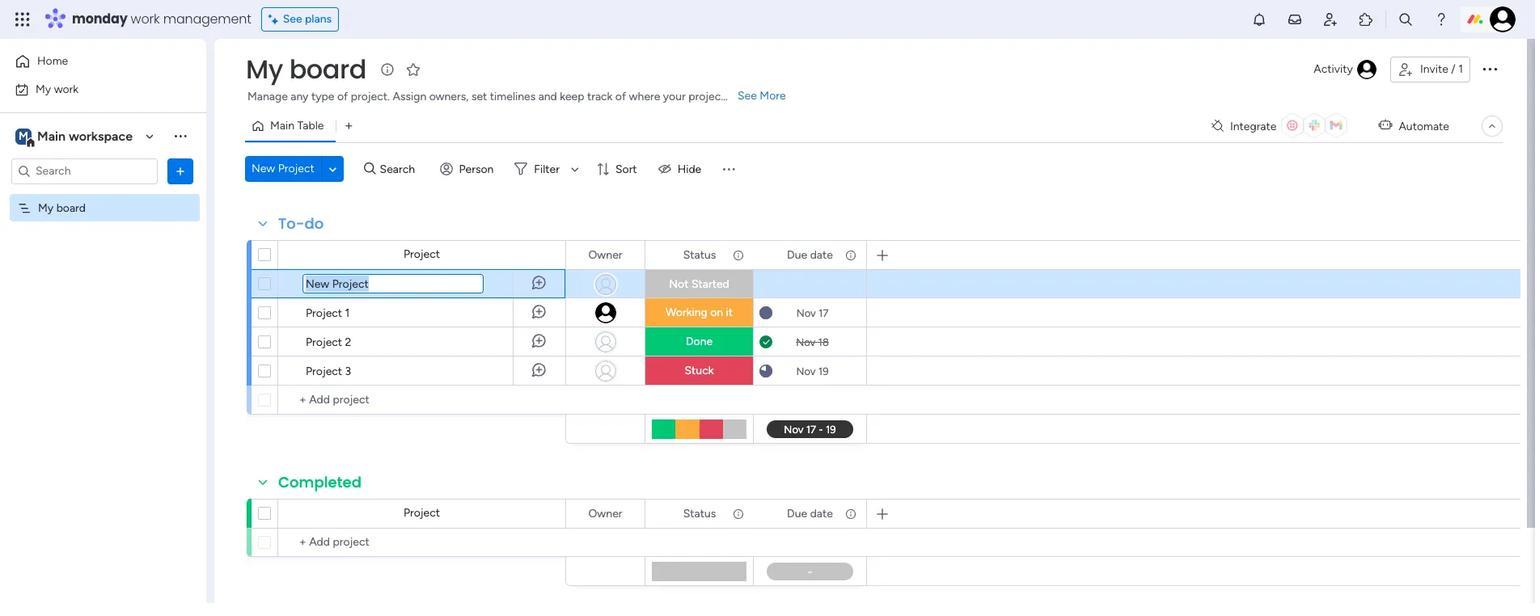 Task type: vqa. For each thing, say whether or not it's contained in the screenshot.
Register now → link
no



Task type: locate. For each thing, give the bounding box(es) containing it.
board down search in workspace field
[[56, 201, 86, 215]]

1 due date field from the top
[[783, 246, 837, 264]]

date
[[810, 248, 833, 262], [810, 507, 833, 520]]

1 horizontal spatial see
[[738, 89, 757, 103]]

1 nov from the top
[[796, 307, 816, 319]]

1 up 2
[[345, 307, 350, 320]]

new project button
[[245, 156, 321, 182]]

monday work management
[[72, 10, 251, 28]]

1 vertical spatial status field
[[679, 505, 720, 523]]

1 horizontal spatial my board
[[246, 51, 366, 87]]

1 vertical spatial see
[[738, 89, 757, 103]]

1 horizontal spatial main
[[270, 119, 294, 133]]

arrow down image
[[565, 159, 585, 179]]

2 of from the left
[[615, 90, 626, 104]]

see for see plans
[[283, 12, 302, 26]]

main
[[270, 119, 294, 133], [37, 128, 66, 144]]

nov
[[796, 307, 816, 319], [796, 336, 815, 348], [796, 365, 816, 377]]

column information image
[[844, 249, 857, 262], [732, 508, 745, 520], [844, 508, 857, 520]]

my board down search in workspace field
[[38, 201, 86, 215]]

Status field
[[679, 246, 720, 264], [679, 505, 720, 523]]

1 inside button
[[1458, 62, 1463, 76]]

main left table on the top of the page
[[270, 119, 294, 133]]

nov for 1
[[796, 307, 816, 319]]

workspace image
[[15, 127, 32, 145]]

due date
[[787, 248, 833, 262], [787, 507, 833, 520]]

management
[[163, 10, 251, 28]]

1 vertical spatial board
[[56, 201, 86, 215]]

track
[[587, 90, 613, 104]]

1 horizontal spatial work
[[131, 10, 160, 28]]

help image
[[1433, 11, 1449, 27]]

nov left "18"
[[796, 336, 815, 348]]

completed
[[278, 472, 362, 493]]

0 vertical spatial date
[[810, 248, 833, 262]]

nov left 19
[[796, 365, 816, 377]]

more
[[760, 89, 786, 103]]

project
[[278, 162, 315, 176], [404, 247, 440, 261], [306, 307, 342, 320], [306, 336, 342, 349], [306, 365, 342, 379], [404, 506, 440, 520]]

0 horizontal spatial of
[[337, 90, 348, 104]]

0 vertical spatial due date
[[787, 248, 833, 262]]

0 horizontal spatial board
[[56, 201, 86, 215]]

select product image
[[15, 11, 31, 27]]

2 date from the top
[[810, 507, 833, 520]]

plans
[[305, 12, 332, 26]]

status for to-do
[[683, 248, 716, 262]]

nov 19
[[796, 365, 829, 377]]

v2 done deadline image
[[759, 334, 772, 350]]

any
[[291, 90, 309, 104]]

workspace
[[69, 128, 133, 144]]

workspace options image
[[172, 128, 188, 144]]

0 vertical spatial nov
[[796, 307, 816, 319]]

1 vertical spatial due date field
[[783, 505, 837, 523]]

1 vertical spatial date
[[810, 507, 833, 520]]

board
[[289, 51, 366, 87], [56, 201, 86, 215]]

due for first the due date 'field'
[[787, 248, 807, 262]]

1 owner field from the top
[[584, 246, 626, 264]]

status for completed
[[683, 507, 716, 520]]

0 vertical spatial status field
[[679, 246, 720, 264]]

1 vertical spatial owner field
[[584, 505, 626, 523]]

0 vertical spatial see
[[283, 12, 302, 26]]

0 vertical spatial due date field
[[783, 246, 837, 264]]

2 owner field from the top
[[584, 505, 626, 523]]

0 horizontal spatial 1
[[345, 307, 350, 320]]

see left more
[[738, 89, 757, 103]]

owners,
[[429, 90, 469, 104]]

due
[[787, 248, 807, 262], [787, 507, 807, 520]]

hide
[[677, 162, 701, 176]]

my board
[[246, 51, 366, 87], [38, 201, 86, 215]]

2 due from the top
[[787, 507, 807, 520]]

1 horizontal spatial board
[[289, 51, 366, 87]]

status field for completed
[[679, 505, 720, 523]]

see plans
[[283, 12, 332, 26]]

of
[[337, 90, 348, 104], [615, 90, 626, 104]]

angle down image
[[329, 163, 337, 175]]

assign
[[393, 90, 426, 104]]

1 vertical spatial work
[[54, 82, 79, 96]]

filter button
[[508, 156, 585, 182]]

autopilot image
[[1378, 115, 1392, 136]]

set
[[471, 90, 487, 104]]

0 vertical spatial owner
[[588, 248, 622, 262]]

my inside my board list box
[[38, 201, 54, 215]]

dapulse integrations image
[[1212, 120, 1224, 132]]

project 3
[[306, 365, 351, 379]]

add view image
[[346, 120, 352, 132]]

main inside workspace selection element
[[37, 128, 66, 144]]

Due date field
[[783, 246, 837, 264], [783, 505, 837, 523]]

my down home
[[36, 82, 51, 96]]

on
[[710, 306, 723, 319]]

Completed field
[[274, 472, 366, 493]]

1 vertical spatial due
[[787, 507, 807, 520]]

see left plans
[[283, 12, 302, 26]]

1 horizontal spatial of
[[615, 90, 626, 104]]

nov left "17"
[[796, 307, 816, 319]]

Owner field
[[584, 246, 626, 264], [584, 505, 626, 523]]

to-do
[[278, 214, 324, 234]]

work right monday
[[131, 10, 160, 28]]

2 status field from the top
[[679, 505, 720, 523]]

main for main workspace
[[37, 128, 66, 144]]

0 horizontal spatial see
[[283, 12, 302, 26]]

my down search in workspace field
[[38, 201, 54, 215]]

main right workspace image
[[37, 128, 66, 144]]

2 owner from the top
[[588, 507, 622, 520]]

work for monday
[[131, 10, 160, 28]]

menu image
[[721, 161, 737, 177]]

working
[[666, 306, 707, 319]]

manage any type of project. assign owners, set timelines and keep track of where your project stands.
[[247, 90, 764, 104]]

work down home
[[54, 82, 79, 96]]

work
[[131, 10, 160, 28], [54, 82, 79, 96]]

0 vertical spatial 1
[[1458, 62, 1463, 76]]

1 due from the top
[[787, 248, 807, 262]]

0 vertical spatial work
[[131, 10, 160, 28]]

work inside button
[[54, 82, 79, 96]]

of right type on the top left of page
[[337, 90, 348, 104]]

working on it
[[666, 306, 733, 319]]

1 vertical spatial due date
[[787, 507, 833, 520]]

0 vertical spatial due
[[787, 248, 807, 262]]

date for first the due date 'field'
[[810, 248, 833, 262]]

status
[[683, 248, 716, 262], [683, 507, 716, 520]]

2 status from the top
[[683, 507, 716, 520]]

see inside button
[[283, 12, 302, 26]]

activity
[[1314, 62, 1353, 76]]

1 status from the top
[[683, 248, 716, 262]]

see for see more
[[738, 89, 757, 103]]

my board inside list box
[[38, 201, 86, 215]]

1 vertical spatial status
[[683, 507, 716, 520]]

your
[[663, 90, 686, 104]]

of right track
[[615, 90, 626, 104]]

my
[[246, 51, 283, 87], [36, 82, 51, 96], [38, 201, 54, 215]]

1 horizontal spatial 1
[[1458, 62, 1463, 76]]

workspace selection element
[[15, 127, 135, 148]]

1 vertical spatial owner
[[588, 507, 622, 520]]

add to favorites image
[[405, 61, 421, 77]]

see plans button
[[261, 7, 339, 32]]

board up type on the top left of page
[[289, 51, 366, 87]]

1 due date from the top
[[787, 248, 833, 262]]

not
[[669, 277, 689, 291]]

0 vertical spatial owner field
[[584, 246, 626, 264]]

1 right /
[[1458, 62, 1463, 76]]

see
[[283, 12, 302, 26], [738, 89, 757, 103]]

person button
[[433, 156, 503, 182]]

home
[[37, 54, 68, 68]]

0 vertical spatial status
[[683, 248, 716, 262]]

my work button
[[10, 76, 174, 102]]

1 status field from the top
[[679, 246, 720, 264]]

owner
[[588, 248, 622, 262], [588, 507, 622, 520]]

option
[[0, 193, 206, 197]]

main inside button
[[270, 119, 294, 133]]

1 vertical spatial nov
[[796, 336, 815, 348]]

2 due date from the top
[[787, 507, 833, 520]]

None field
[[303, 275, 483, 293]]

main table
[[270, 119, 324, 133]]

my board up any
[[246, 51, 366, 87]]

17
[[818, 307, 828, 319]]

2 nov from the top
[[796, 336, 815, 348]]

0 horizontal spatial my board
[[38, 201, 86, 215]]

1 vertical spatial my board
[[38, 201, 86, 215]]

main table button
[[245, 113, 336, 139]]

/
[[1451, 62, 1456, 76]]

0 horizontal spatial main
[[37, 128, 66, 144]]

monday
[[72, 10, 127, 28]]

1
[[1458, 62, 1463, 76], [345, 307, 350, 320]]

table
[[297, 119, 324, 133]]

2 vertical spatial nov
[[796, 365, 816, 377]]

my work
[[36, 82, 79, 96]]

1 date from the top
[[810, 248, 833, 262]]

invite members image
[[1322, 11, 1339, 27]]

date for 1st the due date 'field' from the bottom
[[810, 507, 833, 520]]

filter
[[534, 162, 560, 176]]

0 horizontal spatial work
[[54, 82, 79, 96]]

my inside my work button
[[36, 82, 51, 96]]

nov 18
[[796, 336, 829, 348]]



Task type: describe. For each thing, give the bounding box(es) containing it.
1 vertical spatial 1
[[345, 307, 350, 320]]

3 nov from the top
[[796, 365, 816, 377]]

stands.
[[728, 90, 764, 104]]

0 vertical spatial my board
[[246, 51, 366, 87]]

apps image
[[1358, 11, 1374, 27]]

main for main table
[[270, 119, 294, 133]]

due date for 1st the due date 'field' from the bottom
[[787, 507, 833, 520]]

new
[[252, 162, 275, 176]]

it
[[726, 306, 733, 319]]

+ Add project text field
[[286, 391, 558, 410]]

collapse board header image
[[1486, 120, 1499, 133]]

activity button
[[1307, 57, 1384, 82]]

Search field
[[376, 158, 424, 180]]

invite / 1
[[1420, 62, 1463, 76]]

+ Add project text field
[[286, 533, 558, 552]]

hide button
[[652, 156, 711, 182]]

Search in workspace field
[[34, 162, 135, 180]]

3
[[345, 365, 351, 379]]

options image
[[172, 163, 188, 179]]

1 of from the left
[[337, 90, 348, 104]]

nov for 2
[[796, 336, 815, 348]]

v2 search image
[[364, 160, 376, 178]]

home button
[[10, 49, 174, 74]]

show board description image
[[378, 61, 397, 78]]

project 2
[[306, 336, 351, 349]]

project.
[[351, 90, 390, 104]]

board inside my board list box
[[56, 201, 86, 215]]

new project
[[252, 162, 315, 176]]

m
[[19, 129, 28, 143]]

To-do field
[[274, 214, 328, 235]]

manage
[[247, 90, 288, 104]]

integrate
[[1230, 119, 1277, 133]]

automate
[[1399, 119, 1449, 133]]

see more
[[738, 89, 786, 103]]

started
[[691, 277, 729, 291]]

see more link
[[736, 88, 787, 104]]

nov 17
[[796, 307, 828, 319]]

main workspace
[[37, 128, 133, 144]]

timelines
[[490, 90, 536, 104]]

jacob simon image
[[1490, 6, 1516, 32]]

My board field
[[242, 51, 370, 87]]

notifications image
[[1251, 11, 1267, 27]]

do
[[304, 214, 324, 234]]

status field for to-do
[[679, 246, 720, 264]]

project 1
[[306, 307, 350, 320]]

2 due date field from the top
[[783, 505, 837, 523]]

person
[[459, 162, 494, 176]]

18
[[818, 336, 829, 348]]

and
[[538, 90, 557, 104]]

my board list box
[[0, 191, 206, 440]]

stuck
[[685, 364, 714, 378]]

keep
[[560, 90, 584, 104]]

work for my
[[54, 82, 79, 96]]

invite
[[1420, 62, 1448, 76]]

project inside button
[[278, 162, 315, 176]]

sort button
[[590, 156, 647, 182]]

sort
[[615, 162, 637, 176]]

2
[[345, 336, 351, 349]]

my up the manage
[[246, 51, 283, 87]]

19
[[818, 365, 829, 377]]

invite / 1 button
[[1390, 57, 1470, 82]]

column information image
[[732, 249, 745, 262]]

options image
[[1480, 59, 1499, 78]]

where
[[629, 90, 660, 104]]

inbox image
[[1287, 11, 1303, 27]]

not started
[[669, 277, 729, 291]]

done
[[686, 335, 713, 349]]

type
[[311, 90, 334, 104]]

due for 1st the due date 'field' from the bottom
[[787, 507, 807, 520]]

project
[[688, 90, 725, 104]]

search everything image
[[1398, 11, 1414, 27]]

0 vertical spatial board
[[289, 51, 366, 87]]

1 owner from the top
[[588, 248, 622, 262]]

to-
[[278, 214, 304, 234]]

due date for first the due date 'field'
[[787, 248, 833, 262]]



